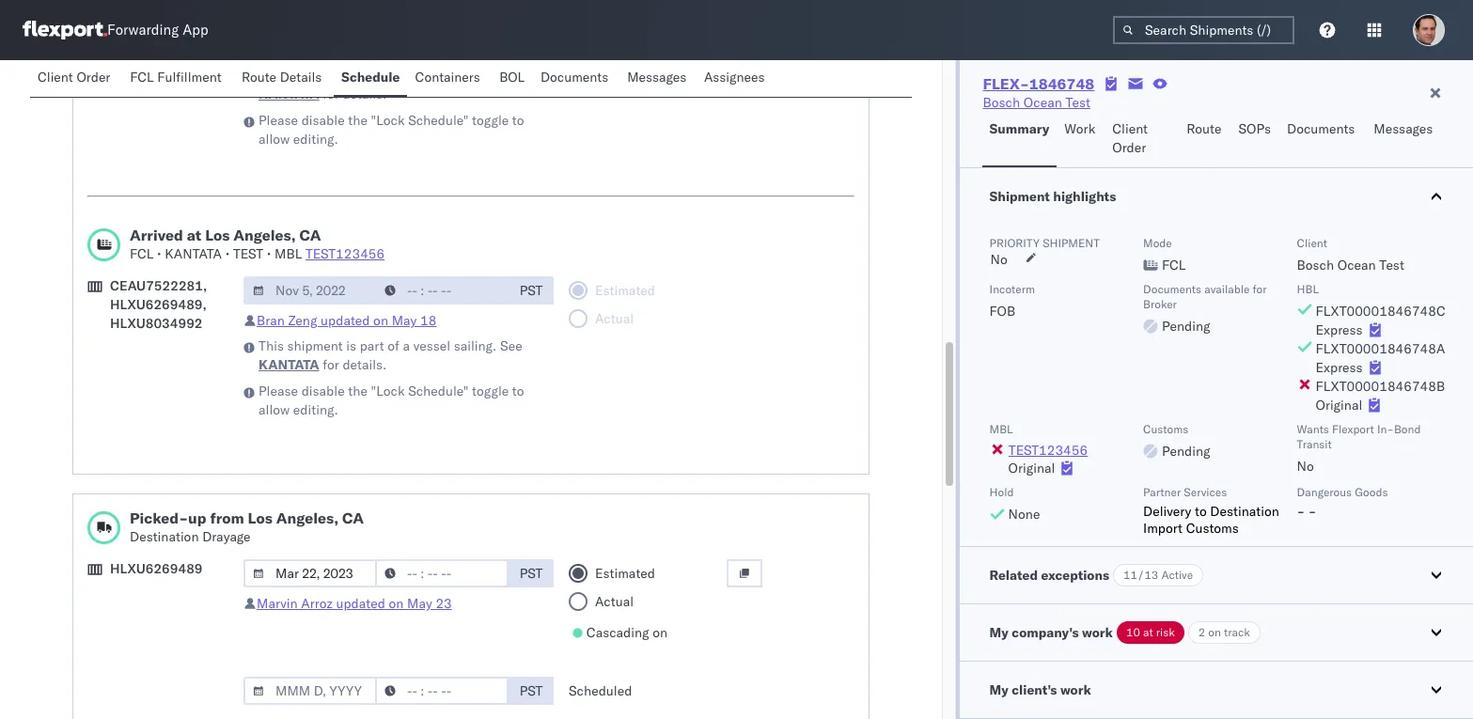Task type: describe. For each thing, give the bounding box(es) containing it.
shipment highlights
[[990, 188, 1116, 205]]

bol button
[[492, 60, 533, 97]]

up
[[188, 509, 206, 527]]

available
[[1205, 282, 1250, 296]]

2 please disable the "lock schedule" toggle to allow editing. from the top
[[259, 383, 524, 418]]

1 disable from the top
[[301, 112, 345, 129]]

bond
[[1394, 422, 1421, 436]]

marvin arroz updated on may 23
[[257, 595, 452, 612]]

customs inside the partner services delivery to destination import customs
[[1186, 520, 1239, 537]]

pending for documents available for broker
[[1162, 318, 1211, 335]]

estimated
[[595, 565, 655, 582]]

related
[[990, 567, 1038, 584]]

1 hlxu8034992 from the top
[[110, 44, 203, 61]]

marvin
[[257, 595, 298, 612]]

in-
[[1377, 422, 1394, 436]]

test inside client bosch ocean test incoterm fob
[[1380, 257, 1405, 274]]

sailing. for first kantata link from the bottom of the page
[[454, 338, 497, 354]]

1 horizontal spatial test123456
[[1009, 442, 1088, 459]]

ca inside arrived at los angeles, ca fcl • kantata • test • mbl test123456
[[300, 226, 321, 244]]

1 horizontal spatial documents button
[[1280, 112, 1367, 167]]

fcl inside arrived at los angeles, ca fcl • kantata • test • mbl test123456
[[130, 245, 154, 262]]

priority
[[990, 236, 1040, 250]]

forwarding app
[[107, 21, 208, 39]]

my for my company's work
[[990, 624, 1009, 641]]

2 please from the top
[[259, 383, 298, 400]]

route details button
[[234, 60, 334, 97]]

1 • from the left
[[157, 245, 161, 262]]

my for my client's work
[[990, 682, 1009, 699]]

0 vertical spatial no
[[991, 251, 1008, 268]]

vessel for first kantata link from the bottom of the page
[[413, 338, 450, 354]]

broker
[[1143, 297, 1177, 311]]

schedule button
[[334, 60, 408, 97]]

2 hlxu6269489, from the top
[[110, 296, 207, 313]]

app
[[183, 21, 208, 39]]

forwarding app link
[[23, 21, 208, 39]]

assignees button
[[697, 60, 776, 97]]

partner services delivery to destination import customs
[[1143, 485, 1280, 537]]

on right 2
[[1209, 625, 1221, 639]]

highlights
[[1053, 188, 1116, 205]]

route for route
[[1187, 120, 1222, 137]]

flxt00001846748a
[[1316, 340, 1446, 357]]

updated for arroz
[[336, 595, 385, 612]]

1 the from the top
[[348, 112, 368, 129]]

0 horizontal spatial order
[[77, 69, 110, 86]]

schedule
[[341, 69, 400, 86]]

documents for documents available for broker
[[1143, 282, 1202, 296]]

a for first kantata link from the bottom of the page
[[403, 338, 410, 354]]

2 disable from the top
[[301, 383, 345, 400]]

2 kantata link from the top
[[259, 355, 319, 374]]

2 - from the left
[[1309, 503, 1317, 520]]

may for 23
[[407, 595, 432, 612]]

ca inside picked-up from los angeles, ca destination drayage
[[342, 509, 364, 527]]

1 horizontal spatial mbl
[[990, 422, 1013, 436]]

flxt00001846748b
[[1316, 378, 1445, 395]]

details
[[280, 69, 322, 86]]

active
[[1162, 568, 1193, 582]]

from
[[210, 509, 244, 527]]

summary button
[[982, 112, 1057, 167]]

sops
[[1239, 120, 1271, 137]]

company's
[[1012, 624, 1079, 641]]

fcl fulfillment button
[[123, 60, 234, 97]]

flxt00001846748c
[[1316, 303, 1446, 320]]

details. for 2nd kantata link from the bottom
[[343, 86, 387, 102]]

incoterm
[[990, 282, 1035, 296]]

is for first kantata link from the bottom of the page
[[346, 338, 356, 354]]

zeng
[[288, 312, 317, 329]]

dangerous goods - -
[[1297, 485, 1388, 520]]

0 horizontal spatial test123456 button
[[305, 245, 385, 262]]

partner
[[1143, 485, 1181, 499]]

0 vertical spatial documents button
[[533, 60, 620, 97]]

picked-
[[130, 509, 188, 527]]

bosch inside client bosch ocean test incoterm fob
[[1297, 257, 1334, 274]]

hlxu6269489
[[110, 560, 203, 577]]

fob
[[990, 303, 1016, 320]]

for inside documents available for broker
[[1253, 282, 1267, 296]]

0 horizontal spatial original
[[1009, 460, 1055, 477]]

cascading
[[587, 624, 649, 641]]

flex-1846748
[[983, 74, 1095, 93]]

scheduled
[[569, 683, 632, 700]]

hold
[[990, 485, 1014, 499]]

shipment highlights button
[[960, 168, 1473, 225]]

see for 2nd kantata link from the bottom
[[500, 67, 522, 84]]

client order for the top the client order button
[[38, 69, 110, 86]]

my client's work
[[990, 682, 1091, 699]]

1 horizontal spatial original
[[1316, 397, 1363, 414]]

flexport
[[1332, 422, 1375, 436]]

goods
[[1355, 485, 1388, 499]]

client's
[[1012, 682, 1057, 699]]

0 vertical spatial for
[[323, 86, 339, 102]]

2 allow from the top
[[259, 401, 290, 418]]

import
[[1143, 520, 1183, 537]]

0 vertical spatial client order button
[[30, 60, 123, 97]]

picked-up from los angeles, ca destination drayage
[[130, 509, 364, 545]]

2 schedule" from the top
[[408, 383, 469, 400]]

1 horizontal spatial order
[[1113, 139, 1146, 156]]

1 horizontal spatial client
[[1113, 120, 1148, 137]]

10
[[1126, 625, 1140, 639]]

priority shipment
[[990, 236, 1100, 250]]

2 • from the left
[[225, 245, 230, 262]]

arroz
[[301, 595, 333, 612]]

this shipment is part of a vessel sailing. see kantata for details. for first kantata link from the bottom of the page
[[259, 338, 522, 373]]

none
[[1009, 506, 1040, 523]]

arrived at los angeles, ca fcl • kantata • test • mbl test123456
[[130, 226, 385, 262]]

wants flexport in-bond transit no
[[1297, 422, 1421, 475]]

client bosch ocean test incoterm fob
[[990, 236, 1405, 320]]

on left the 18
[[373, 312, 388, 329]]

flex-
[[983, 74, 1029, 93]]

assignees
[[704, 69, 765, 86]]

drayage
[[202, 528, 251, 545]]

1 horizontal spatial client order button
[[1105, 112, 1179, 167]]

work for my client's work
[[1061, 682, 1091, 699]]

1 kantata link from the top
[[259, 85, 319, 103]]

pst for 18
[[520, 282, 543, 299]]

kantata for first kantata link from the bottom of the page
[[259, 356, 319, 373]]

2 vertical spatial for
[[323, 356, 339, 373]]

fcl for fcl
[[1162, 257, 1186, 274]]

transit
[[1297, 437, 1332, 451]]

2 hlxu8034992 from the top
[[110, 315, 203, 332]]

route button
[[1179, 112, 1231, 167]]

bosch ocean test link
[[983, 93, 1091, 112]]

documents for documents button to the right
[[1287, 120, 1355, 137]]

at for arrived
[[187, 226, 201, 244]]

1846748
[[1029, 74, 1095, 93]]

bol
[[499, 69, 525, 86]]

kantata inside arrived at los angeles, ca fcl • kantata • test • mbl test123456
[[165, 245, 222, 262]]

23
[[436, 595, 452, 612]]

dangerous
[[1297, 485, 1352, 499]]

documents for topmost documents button
[[541, 69, 609, 86]]

fcl for fcl fulfillment
[[130, 69, 154, 86]]

1 toggle from the top
[[472, 112, 509, 129]]

11/13
[[1124, 568, 1159, 582]]

sops button
[[1231, 112, 1280, 167]]

1 vertical spatial shipment
[[1043, 236, 1100, 250]]

delivery
[[1143, 503, 1192, 520]]

0 vertical spatial messages
[[627, 69, 687, 86]]

0 horizontal spatial bosch
[[983, 94, 1020, 111]]

0 horizontal spatial ocean
[[1024, 94, 1062, 111]]

0 vertical spatial messages button
[[620, 60, 697, 97]]

express for flxt00001846748a
[[1316, 359, 1363, 376]]

no inside the wants flexport in-bond transit no
[[1297, 458, 1314, 475]]

1 allow from the top
[[259, 131, 290, 148]]

1 horizontal spatial messages
[[1374, 120, 1433, 137]]

client inside client bosch ocean test incoterm fob
[[1297, 236, 1328, 250]]

bosch ocean test
[[983, 94, 1091, 111]]

2 ceau7522281, hlxu6269489, hlxu8034992 from the top
[[110, 277, 207, 332]]

1 "lock from the top
[[371, 112, 405, 129]]

containers button
[[408, 60, 492, 97]]

2 on track
[[1199, 625, 1250, 639]]

flexport. image
[[23, 21, 107, 39]]

1 ceau7522281, hlxu6269489, hlxu8034992 from the top
[[110, 7, 207, 61]]

arrived
[[130, 226, 183, 244]]

this for 2nd kantata link from the bottom
[[259, 67, 284, 84]]

0 vertical spatial to
[[512, 112, 524, 129]]



Task type: locate. For each thing, give the bounding box(es) containing it.
2 part from the top
[[360, 338, 384, 354]]

express for flxt00001846748c
[[1316, 322, 1363, 339]]

the down schedule button
[[348, 112, 368, 129]]

0 vertical spatial at
[[187, 226, 201, 244]]

test123456 button up hold at the bottom of page
[[1009, 442, 1088, 459]]

1 a from the top
[[403, 67, 410, 84]]

a right schedule
[[403, 67, 410, 84]]

2 a from the top
[[403, 338, 410, 354]]

ocean inside client bosch ocean test incoterm fob
[[1338, 257, 1376, 274]]

bosch down flex-
[[983, 94, 1020, 111]]

no down priority
[[991, 251, 1008, 268]]

0 vertical spatial express
[[1316, 322, 1363, 339]]

0 vertical spatial see
[[500, 67, 522, 84]]

2 pst from the top
[[520, 565, 543, 582]]

kantata link
[[259, 85, 319, 103], [259, 355, 319, 374]]

destination
[[1210, 503, 1280, 520], [130, 528, 199, 545]]

0 vertical spatial mmm d, yyyy text field
[[244, 559, 377, 588]]

1 horizontal spatial test
[[1380, 257, 1405, 274]]

1 horizontal spatial messages button
[[1367, 112, 1443, 167]]

0 vertical spatial angeles,
[[233, 226, 296, 244]]

client up hbl
[[1297, 236, 1328, 250]]

documents available for broker
[[1143, 282, 1267, 311]]

work
[[1065, 120, 1096, 137]]

documents
[[541, 69, 609, 86], [1287, 120, 1355, 137], [1143, 282, 1202, 296]]

• down 'arrived'
[[157, 245, 161, 262]]

test
[[1066, 94, 1091, 111], [1380, 257, 1405, 274]]

2 horizontal spatial •
[[267, 245, 271, 262]]

1 this from the top
[[259, 67, 284, 84]]

mbl right test
[[275, 245, 302, 262]]

0 vertical spatial client order
[[38, 69, 110, 86]]

route left details
[[242, 69, 277, 86]]

express up flxt00001846748a
[[1316, 322, 1363, 339]]

please down bran
[[259, 383, 298, 400]]

0 vertical spatial a
[[403, 67, 410, 84]]

1 sailing. from the top
[[454, 67, 497, 84]]

10 at risk
[[1126, 625, 1175, 639]]

1 vertical spatial los
[[248, 509, 273, 527]]

0 horizontal spatial •
[[157, 245, 161, 262]]

hlxu6269489,
[[110, 25, 207, 42], [110, 296, 207, 313]]

angeles, inside arrived at los angeles, ca fcl • kantata • test • mbl test123456
[[233, 226, 296, 244]]

fcl
[[130, 69, 154, 86], [130, 245, 154, 262], [1162, 257, 1186, 274]]

1 vertical spatial allow
[[259, 401, 290, 418]]

ceau7522281, hlxu6269489, hlxu8034992 up fcl fulfillment
[[110, 7, 207, 61]]

track
[[1224, 625, 1250, 639]]

1 horizontal spatial route
[[1187, 120, 1222, 137]]

summary
[[990, 120, 1050, 137]]

-- : -- -- text field
[[375, 276, 509, 305], [375, 559, 509, 588]]

updated for zeng
[[321, 312, 370, 329]]

is down bran zeng updated on may 18
[[346, 338, 356, 354]]

2 express from the top
[[1316, 359, 1363, 376]]

to
[[512, 112, 524, 129], [512, 383, 524, 400], [1195, 503, 1207, 520]]

client right work
[[1113, 120, 1148, 137]]

1 pending from the top
[[1162, 318, 1211, 335]]

schedule" down the "containers" 'button' at the left of the page
[[408, 112, 469, 129]]

1 vertical spatial messages button
[[1367, 112, 1443, 167]]

1 details. from the top
[[343, 86, 387, 102]]

1 vertical spatial express
[[1316, 359, 1363, 376]]

flex-1846748 link
[[983, 74, 1095, 93]]

ca
[[300, 226, 321, 244], [342, 509, 364, 527]]

0 vertical spatial ceau7522281,
[[110, 7, 207, 24]]

2 vertical spatial shipment
[[287, 338, 343, 354]]

at inside arrived at los angeles, ca fcl • kantata • test • mbl test123456
[[187, 226, 201, 244]]

1 vertical spatial details.
[[343, 356, 387, 373]]

1 horizontal spatial destination
[[1210, 503, 1280, 520]]

1 see from the top
[[500, 67, 522, 84]]

0 horizontal spatial ca
[[300, 226, 321, 244]]

bran
[[257, 312, 285, 329]]

shipment
[[287, 67, 343, 84], [1043, 236, 1100, 250], [287, 338, 343, 354]]

1 vertical spatial schedule"
[[408, 383, 469, 400]]

my left client's
[[990, 682, 1009, 699]]

MMM D, YYYY text field
[[244, 276, 377, 305]]

pst for 23
[[520, 565, 543, 582]]

client order for rightmost the client order button
[[1113, 120, 1148, 156]]

0 vertical spatial customs
[[1143, 422, 1189, 436]]

1 editing. from the top
[[293, 131, 338, 148]]

express up flxt00001846748b at the bottom right of page
[[1316, 359, 1363, 376]]

1 horizontal spatial test123456 button
[[1009, 442, 1088, 459]]

kantata link left schedule button
[[259, 85, 319, 103]]

1 horizontal spatial no
[[1297, 458, 1314, 475]]

los right from
[[248, 509, 273, 527]]

the down bran zeng updated on may 18
[[348, 383, 368, 400]]

-- : -- -- text field up 23
[[375, 559, 509, 588]]

1 vertical spatial ocean
[[1338, 257, 1376, 274]]

details. for first kantata link from the bottom of the page
[[343, 356, 387, 373]]

0 vertical spatial part
[[360, 67, 384, 84]]

original
[[1316, 397, 1363, 414], [1009, 460, 1055, 477]]

is for 2nd kantata link from the bottom
[[346, 67, 356, 84]]

0 horizontal spatial at
[[187, 226, 201, 244]]

2
[[1199, 625, 1206, 639]]

0 vertical spatial -- : -- -- text field
[[375, 276, 509, 305]]

part right details
[[360, 67, 384, 84]]

services
[[1184, 485, 1227, 499]]

2 of from the top
[[388, 338, 400, 354]]

2 pending from the top
[[1162, 443, 1211, 460]]

Search Shipments (/) text field
[[1113, 16, 1295, 44]]

a
[[403, 67, 410, 84], [403, 338, 410, 354]]

cascading on
[[587, 624, 668, 641]]

2 editing. from the top
[[293, 401, 338, 418]]

0 vertical spatial the
[[348, 112, 368, 129]]

mmm d, yyyy text field down arroz
[[244, 677, 377, 705]]

1 vertical spatial to
[[512, 383, 524, 400]]

of
[[388, 67, 400, 84], [388, 338, 400, 354]]

1 horizontal spatial los
[[248, 509, 273, 527]]

work right client's
[[1061, 682, 1091, 699]]

sailing. for 2nd kantata link from the bottom
[[454, 67, 497, 84]]

disable down zeng
[[301, 383, 345, 400]]

1 vertical spatial client order
[[1113, 120, 1148, 156]]

0 vertical spatial pending
[[1162, 318, 1211, 335]]

this shipment is part of a vessel sailing. see kantata for details. for 2nd kantata link from the bottom
[[259, 67, 522, 102]]

1 vertical spatial original
[[1009, 460, 1055, 477]]

hlxu6269489, down 'arrived'
[[110, 296, 207, 313]]

on right cascading
[[653, 624, 668, 641]]

0 vertical spatial mbl
[[275, 245, 302, 262]]

work inside button
[[1061, 682, 1091, 699]]

1 please disable the "lock schedule" toggle to allow editing. from the top
[[259, 112, 524, 148]]

mbl
[[275, 245, 302, 262], [990, 422, 1013, 436]]

1 of from the top
[[388, 67, 400, 84]]

1 vertical spatial route
[[1187, 120, 1222, 137]]

1 - from the left
[[1297, 503, 1305, 520]]

of for first kantata link from the bottom of the page
[[388, 338, 400, 354]]

1 vertical spatial may
[[407, 595, 432, 612]]

ocean up flxt00001846748c
[[1338, 257, 1376, 274]]

destination inside picked-up from los angeles, ca destination drayage
[[130, 528, 199, 545]]

fcl down 'arrived'
[[130, 245, 154, 262]]

1 vertical spatial a
[[403, 338, 410, 354]]

schedule" down the 18
[[408, 383, 469, 400]]

please disable the "lock schedule" toggle to allow editing. down the 18
[[259, 383, 524, 418]]

0 vertical spatial ocean
[[1024, 94, 1062, 111]]

2 horizontal spatial client
[[1297, 236, 1328, 250]]

at right 10
[[1143, 625, 1153, 639]]

this shipment is part of a vessel sailing. see kantata for details.
[[259, 67, 522, 102], [259, 338, 522, 373]]

ceau7522281, down 'arrived'
[[110, 277, 207, 294]]

kantata down 'arrived'
[[165, 245, 222, 262]]

11/13 active
[[1124, 568, 1193, 582]]

-- : -- -- text field up the 18
[[375, 276, 509, 305]]

angeles, up test
[[233, 226, 296, 244]]

toggle
[[472, 112, 509, 129], [472, 383, 509, 400]]

hlxu6269489, up fcl fulfillment
[[110, 25, 207, 42]]

1 horizontal spatial documents
[[1143, 282, 1202, 296]]

test123456 up hold at the bottom of page
[[1009, 442, 1088, 459]]

ceau7522281, hlxu6269489, hlxu8034992
[[110, 7, 207, 61], [110, 277, 207, 332]]

my left company's
[[990, 624, 1009, 641]]

this down bran
[[259, 338, 284, 354]]

2 this shipment is part of a vessel sailing. see kantata for details. from the top
[[259, 338, 522, 373]]

ocean down flex-1846748
[[1024, 94, 1062, 111]]

may for 18
[[392, 312, 417, 329]]

1 vertical spatial client
[[1113, 120, 1148, 137]]

test up flxt00001846748c
[[1380, 257, 1405, 274]]

fcl down forwarding
[[130, 69, 154, 86]]

0 horizontal spatial test123456
[[305, 245, 385, 262]]

bran zeng updated on may 18
[[257, 312, 437, 329]]

1 vertical spatial ca
[[342, 509, 364, 527]]

customs up partner
[[1143, 422, 1189, 436]]

test123456
[[305, 245, 385, 262], [1009, 442, 1088, 459]]

risk
[[1156, 625, 1175, 639]]

bosch
[[983, 94, 1020, 111], [1297, 257, 1334, 274]]

this for first kantata link from the bottom of the page
[[259, 338, 284, 354]]

"lock down schedule button
[[371, 112, 405, 129]]

a for 2nd kantata link from the bottom
[[403, 67, 410, 84]]

0 vertical spatial client
[[38, 69, 73, 86]]

18
[[420, 312, 437, 329]]

wants
[[1297, 422, 1329, 436]]

bosch up hbl
[[1297, 257, 1334, 274]]

1 vertical spatial ceau7522281,
[[110, 277, 207, 294]]

related exceptions
[[990, 567, 1110, 584]]

MMM D, YYYY text field
[[244, 559, 377, 588], [244, 677, 377, 705]]

1 schedule" from the top
[[408, 112, 469, 129]]

0 vertical spatial toggle
[[472, 112, 509, 129]]

1 vertical spatial sailing.
[[454, 338, 497, 354]]

documents right bol button on the top left of the page
[[541, 69, 609, 86]]

0 vertical spatial hlxu8034992
[[110, 44, 203, 61]]

ceau7522281, hlxu6269489, hlxu8034992 down 'arrived'
[[110, 277, 207, 332]]

0 horizontal spatial -
[[1297, 503, 1305, 520]]

2 vertical spatial kantata
[[259, 356, 319, 373]]

2 the from the top
[[348, 383, 368, 400]]

mmm d, yyyy text field up arroz
[[244, 559, 377, 588]]

fcl fulfillment
[[130, 69, 222, 86]]

part down bran zeng updated on may 18
[[360, 338, 384, 354]]

2 is from the top
[[346, 338, 356, 354]]

a down the bran zeng updated on may 18 button
[[403, 338, 410, 354]]

route details
[[242, 69, 322, 86]]

2 my from the top
[[990, 682, 1009, 699]]

hlxu8034992 down forwarding app
[[110, 44, 203, 61]]

documents inside documents available for broker
[[1143, 282, 1202, 296]]

updated right zeng
[[321, 312, 370, 329]]

for down bran zeng updated on may 18
[[323, 356, 339, 373]]

2 mmm d, yyyy text field from the top
[[244, 677, 377, 705]]

0 vertical spatial bosch
[[983, 94, 1020, 111]]

order down forwarding app link
[[77, 69, 110, 86]]

on left 23
[[389, 595, 404, 612]]

allow down bran
[[259, 401, 290, 418]]

marvin arroz updated on may 23 button
[[257, 595, 452, 612]]

0 vertical spatial updated
[[321, 312, 370, 329]]

2 "lock from the top
[[371, 383, 405, 400]]

0 vertical spatial shipment
[[287, 67, 343, 84]]

1 vertical spatial please disable the "lock schedule" toggle to allow editing.
[[259, 383, 524, 418]]

please
[[259, 112, 298, 129], [259, 383, 298, 400]]

0 vertical spatial test
[[1066, 94, 1091, 111]]

0 horizontal spatial no
[[991, 251, 1008, 268]]

my client's work button
[[960, 662, 1473, 718]]

destination inside the partner services delivery to destination import customs
[[1210, 503, 1280, 520]]

original up hold at the bottom of page
[[1009, 460, 1055, 477]]

sailing.
[[454, 67, 497, 84], [454, 338, 497, 354]]

work button
[[1057, 112, 1105, 167]]

my inside button
[[990, 682, 1009, 699]]

• left test
[[225, 245, 230, 262]]

work for my company's work
[[1082, 624, 1113, 641]]

2 -- : -- -- text field from the top
[[375, 559, 509, 588]]

1 express from the top
[[1316, 322, 1363, 339]]

1 pst from the top
[[520, 282, 543, 299]]

0 vertical spatial los
[[205, 226, 230, 244]]

vessel for 2nd kantata link from the bottom
[[413, 67, 450, 84]]

is right details
[[346, 67, 356, 84]]

2 see from the top
[[500, 338, 522, 354]]

los inside picked-up from los angeles, ca destination drayage
[[248, 509, 273, 527]]

vessel right schedule
[[413, 67, 450, 84]]

for
[[323, 86, 339, 102], [1253, 282, 1267, 296], [323, 356, 339, 373]]

1 horizontal spatial ca
[[342, 509, 364, 527]]

for right details
[[323, 86, 339, 102]]

please disable the "lock schedule" toggle to allow editing. down schedule button
[[259, 112, 524, 148]]

client order button
[[30, 60, 123, 97], [1105, 112, 1179, 167]]

2 horizontal spatial documents
[[1287, 120, 1355, 137]]

mbl inside arrived at los angeles, ca fcl • kantata • test • mbl test123456
[[275, 245, 302, 262]]

client
[[38, 69, 73, 86], [1113, 120, 1148, 137], [1297, 236, 1328, 250]]

work left 10
[[1082, 624, 1113, 641]]

test123456 inside arrived at los angeles, ca fcl • kantata • test • mbl test123456
[[305, 245, 385, 262]]

1 vertical spatial at
[[1143, 625, 1153, 639]]

of down the bran zeng updated on may 18 button
[[388, 338, 400, 354]]

schedule"
[[408, 112, 469, 129], [408, 383, 469, 400]]

1 vertical spatial of
[[388, 338, 400, 354]]

client down the flexport. image
[[38, 69, 73, 86]]

editing. down details
[[293, 131, 338, 148]]

fcl inside button
[[130, 69, 154, 86]]

"lock down the bran zeng updated on may 18 button
[[371, 383, 405, 400]]

kantata left schedule button
[[259, 86, 319, 102]]

0 vertical spatial route
[[242, 69, 277, 86]]

0 vertical spatial this shipment is part of a vessel sailing. see kantata for details.
[[259, 67, 522, 102]]

1 please from the top
[[259, 112, 298, 129]]

0 vertical spatial schedule"
[[408, 112, 469, 129]]

allow down 'route details' button
[[259, 131, 290, 148]]

angeles,
[[233, 226, 296, 244], [276, 509, 339, 527]]

0 vertical spatial my
[[990, 624, 1009, 641]]

test
[[233, 245, 263, 262]]

documents button right sops
[[1280, 112, 1367, 167]]

1 vertical spatial test123456 button
[[1009, 442, 1088, 459]]

0 vertical spatial please disable the "lock schedule" toggle to allow editing.
[[259, 112, 524, 148]]

1 vertical spatial customs
[[1186, 520, 1239, 537]]

1 horizontal spatial •
[[225, 245, 230, 262]]

see
[[500, 67, 522, 84], [500, 338, 522, 354]]

angeles, inside picked-up from los angeles, ca destination drayage
[[276, 509, 339, 527]]

pending for customs
[[1162, 443, 1211, 460]]

•
[[157, 245, 161, 262], [225, 245, 230, 262], [267, 245, 271, 262]]

details. down bran zeng updated on may 18
[[343, 356, 387, 373]]

details. right details
[[343, 86, 387, 102]]

fcl down mode
[[1162, 257, 1186, 274]]

1 vertical spatial is
[[346, 338, 356, 354]]

2 vessel from the top
[[413, 338, 450, 354]]

2 vertical spatial client
[[1297, 236, 1328, 250]]

3 pst from the top
[[520, 683, 543, 700]]

3 • from the left
[[267, 245, 271, 262]]

may left 23
[[407, 595, 432, 612]]

1 vertical spatial hlxu8034992
[[110, 315, 203, 332]]

client order button down the flexport. image
[[30, 60, 123, 97]]

1 part from the top
[[360, 67, 384, 84]]

containers
[[415, 69, 480, 86]]

vessel down the 18
[[413, 338, 450, 354]]

at for 10
[[1143, 625, 1153, 639]]

0 vertical spatial may
[[392, 312, 417, 329]]

documents button right bol
[[533, 60, 620, 97]]

allow
[[259, 131, 290, 148], [259, 401, 290, 418]]

express
[[1316, 322, 1363, 339], [1316, 359, 1363, 376]]

1 vertical spatial vessel
[[413, 338, 450, 354]]

0 vertical spatial details.
[[343, 86, 387, 102]]

hlxu8034992 down 'arrived'
[[110, 315, 203, 332]]

1 vertical spatial messages
[[1374, 120, 1433, 137]]

1 ceau7522281, from the top
[[110, 7, 207, 24]]

1 horizontal spatial ocean
[[1338, 257, 1376, 274]]

part
[[360, 67, 384, 84], [360, 338, 384, 354]]

test down 1846748 at the right top of page
[[1066, 94, 1091, 111]]

no down 'transit'
[[1297, 458, 1314, 475]]

1 this shipment is part of a vessel sailing. see kantata for details. from the top
[[259, 67, 522, 102]]

exceptions
[[1041, 567, 1110, 584]]

the
[[348, 112, 368, 129], [348, 383, 368, 400]]

2 vertical spatial pst
[[520, 683, 543, 700]]

-- : -- -- text field
[[375, 677, 509, 705]]

forwarding
[[107, 21, 179, 39]]

0 vertical spatial work
[[1082, 624, 1113, 641]]

is
[[346, 67, 356, 84], [346, 338, 356, 354]]

0 horizontal spatial client order
[[38, 69, 110, 86]]

fulfillment
[[157, 69, 222, 86]]

client order button right work
[[1105, 112, 1179, 167]]

1 hlxu6269489, from the top
[[110, 25, 207, 42]]

my company's work
[[990, 624, 1113, 641]]

see for first kantata link from the bottom of the page
[[500, 338, 522, 354]]

0 horizontal spatial messages
[[627, 69, 687, 86]]

0 vertical spatial documents
[[541, 69, 609, 86]]

ceau7522281, up fcl fulfillment
[[110, 7, 207, 24]]

ceau7522281,
[[110, 7, 207, 24], [110, 277, 207, 294]]

los inside arrived at los angeles, ca fcl • kantata • test • mbl test123456
[[205, 226, 230, 244]]

mode
[[1143, 236, 1172, 250]]

1 my from the top
[[990, 624, 1009, 641]]

ca up mmm d, yyyy text field at the left of the page
[[300, 226, 321, 244]]

1 -- : -- -- text field from the top
[[375, 276, 509, 305]]

route for route details
[[242, 69, 277, 86]]

2 this from the top
[[259, 338, 284, 354]]

kantata down zeng
[[259, 356, 319, 373]]

1 vertical spatial toggle
[[472, 383, 509, 400]]

2 ceau7522281, from the top
[[110, 277, 207, 294]]

destination down picked-
[[130, 528, 199, 545]]

1 vessel from the top
[[413, 67, 450, 84]]

2 sailing. from the top
[[454, 338, 497, 354]]

this right fulfillment
[[259, 67, 284, 84]]

kantata for 2nd kantata link from the bottom
[[259, 86, 319, 102]]

at right 'arrived'
[[187, 226, 201, 244]]

0 vertical spatial editing.
[[293, 131, 338, 148]]

no
[[991, 251, 1008, 268], [1297, 458, 1314, 475]]

0 horizontal spatial destination
[[130, 528, 199, 545]]

customs down services
[[1186, 520, 1239, 537]]

ca up marvin arroz updated on may 23 button
[[342, 509, 364, 527]]

shipment
[[990, 188, 1050, 205]]

disable down details
[[301, 112, 345, 129]]

to inside the partner services delivery to destination import customs
[[1195, 503, 1207, 520]]

documents right sops
[[1287, 120, 1355, 137]]

1 vertical spatial ceau7522281, hlxu6269489, hlxu8034992
[[110, 277, 207, 332]]

pending
[[1162, 318, 1211, 335], [1162, 443, 1211, 460]]

2 details. from the top
[[343, 356, 387, 373]]

0 vertical spatial disable
[[301, 112, 345, 129]]

1 mmm d, yyyy text field from the top
[[244, 559, 377, 588]]

1 vertical spatial "lock
[[371, 383, 405, 400]]

kantata
[[259, 86, 319, 102], [165, 245, 222, 262], [259, 356, 319, 373]]

may
[[392, 312, 417, 329], [407, 595, 432, 612]]

mbl up hold at the bottom of page
[[990, 422, 1013, 436]]

1 is from the top
[[346, 67, 356, 84]]

actual
[[595, 593, 634, 610]]

may left the 18
[[392, 312, 417, 329]]

kantata link down zeng
[[259, 355, 319, 374]]

of for 2nd kantata link from the bottom
[[388, 67, 400, 84]]

2 toggle from the top
[[472, 383, 509, 400]]

destination down services
[[1210, 503, 1280, 520]]

0 vertical spatial kantata link
[[259, 85, 319, 103]]

2 vertical spatial to
[[1195, 503, 1207, 520]]

1 vertical spatial kantata
[[165, 245, 222, 262]]

• right test
[[267, 245, 271, 262]]

test123456 up mmm d, yyyy text field at the left of the page
[[305, 245, 385, 262]]



Task type: vqa. For each thing, say whether or not it's contained in the screenshot.
4th Email from the bottom
no



